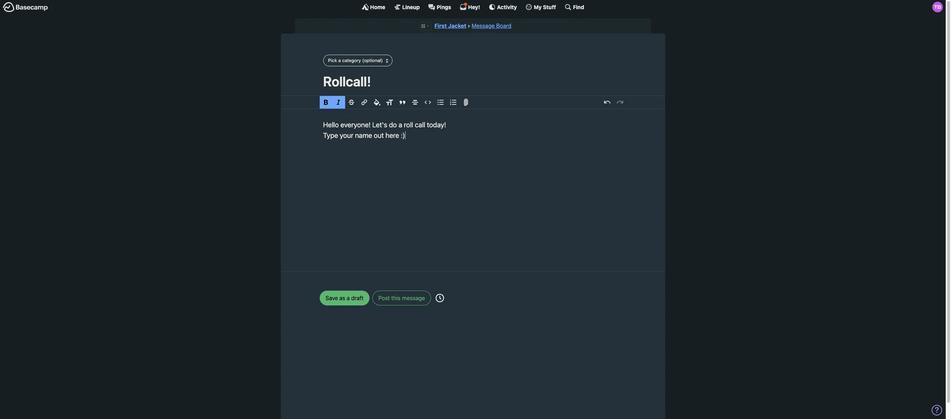 Task type: vqa. For each thing, say whether or not it's contained in the screenshot.
HOME link
yes



Task type: describe. For each thing, give the bounding box(es) containing it.
Type a title… text field
[[323, 73, 623, 89]]

message board link
[[472, 23, 511, 29]]

find button
[[565, 4, 584, 11]]

lineup link
[[394, 4, 420, 11]]

first jacket
[[434, 23, 466, 29]]

home link
[[362, 4, 385, 11]]

first
[[434, 23, 447, 29]]

›
[[468, 23, 470, 29]]

:)
[[401, 131, 405, 139]]

hey!
[[468, 4, 480, 10]]

stuff
[[543, 4, 556, 10]]

home
[[370, 4, 385, 10]]

pick a category (optional)
[[328, 58, 383, 63]]

pick a category (optional) button
[[323, 55, 392, 66]]

message
[[402, 295, 425, 302]]

a inside hello everyone! let's do a roll call today! type your name out here :)
[[399, 121, 402, 129]]

roll
[[404, 121, 413, 129]]

message
[[472, 23, 495, 29]]

everyone!
[[340, 121, 371, 129]]

today!
[[427, 121, 446, 129]]

main element
[[0, 0, 946, 14]]

› message board
[[468, 23, 511, 29]]

activity link
[[489, 4, 517, 11]]

my
[[534, 4, 542, 10]]

type
[[323, 131, 338, 139]]

1 horizontal spatial a
[[347, 295, 350, 302]]

Write away… text field
[[302, 109, 644, 263]]

pings
[[437, 4, 451, 10]]

(optional)
[[362, 58, 383, 63]]

first jacket link
[[434, 23, 466, 29]]

switch accounts image
[[3, 2, 48, 13]]

let's
[[372, 121, 387, 129]]



Task type: locate. For each thing, give the bounding box(es) containing it.
my stuff button
[[525, 4, 556, 11]]

hello
[[323, 121, 339, 129]]

schedule this to post later image
[[436, 294, 444, 303]]

2 vertical spatial a
[[347, 295, 350, 302]]

a right do
[[399, 121, 402, 129]]

draft
[[351, 295, 364, 302]]

post this message
[[378, 295, 425, 302]]

do
[[389, 121, 397, 129]]

save as a draft
[[326, 295, 364, 302]]

0 vertical spatial a
[[338, 58, 341, 63]]

pings button
[[428, 4, 451, 11]]

your
[[340, 131, 353, 139]]

save
[[326, 295, 338, 302]]

a right pick
[[338, 58, 341, 63]]

my stuff
[[534, 4, 556, 10]]

category
[[342, 58, 361, 63]]

name
[[355, 131, 372, 139]]

as
[[339, 295, 345, 302]]

out
[[374, 131, 384, 139]]

1 vertical spatial a
[[399, 121, 402, 129]]

jacket
[[448, 23, 466, 29]]

save as a draft button
[[320, 291, 370, 306]]

here
[[386, 131, 399, 139]]

pick
[[328, 58, 337, 63]]

hey! button
[[460, 2, 480, 11]]

post this message button
[[372, 291, 431, 306]]

post
[[378, 295, 390, 302]]

find
[[573, 4, 584, 10]]

lineup
[[402, 4, 420, 10]]

2 horizontal spatial a
[[399, 121, 402, 129]]

call
[[415, 121, 425, 129]]

activity
[[497, 4, 517, 10]]

a right as
[[347, 295, 350, 302]]

a
[[338, 58, 341, 63], [399, 121, 402, 129], [347, 295, 350, 302]]

0 horizontal spatial a
[[338, 58, 341, 63]]

tyler black image
[[932, 2, 943, 12]]

this
[[391, 295, 401, 302]]

hello everyone! let's do a roll call today! type your name out here :)
[[323, 121, 446, 139]]

board
[[496, 23, 511, 29]]



